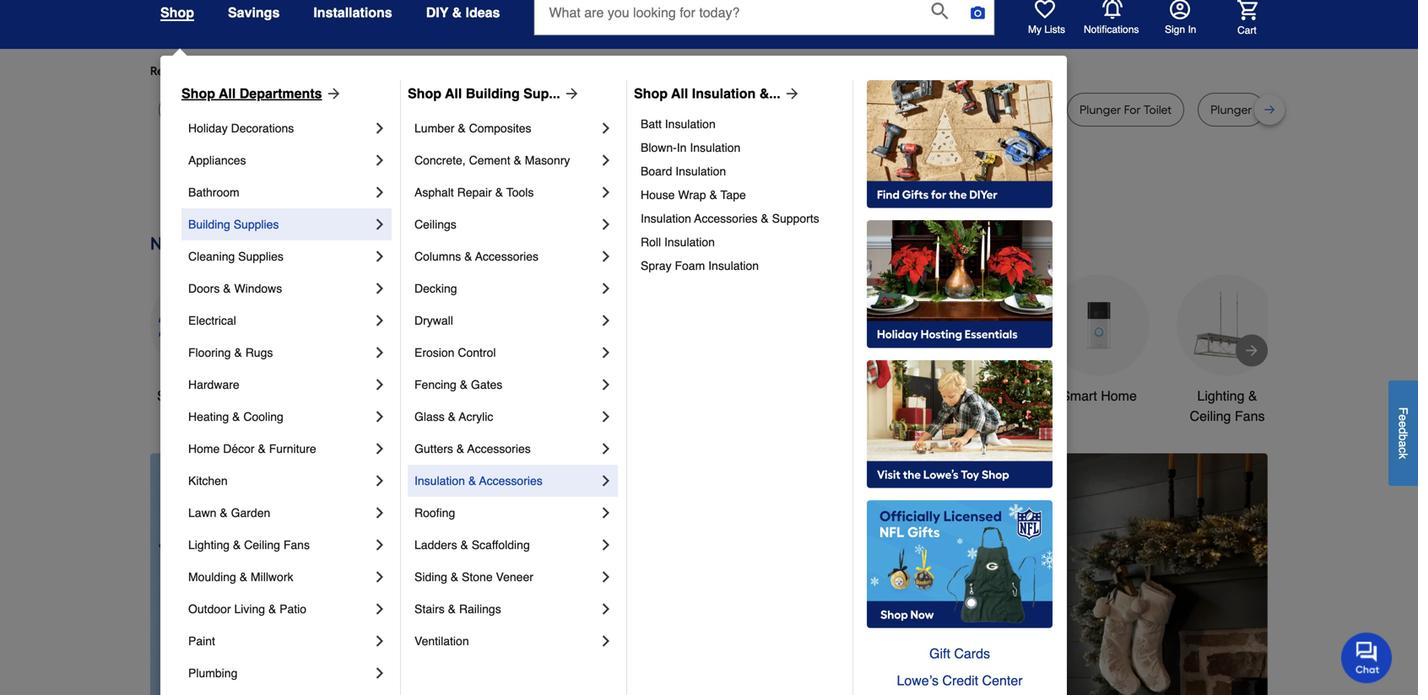 Task type: describe. For each thing, give the bounding box(es) containing it.
chevron right image for erosion control
[[598, 344, 615, 361]]

deals
[[210, 388, 245, 404]]

accessories for gutters & accessories
[[467, 442, 531, 456]]

b
[[1397, 434, 1410, 441]]

drain
[[909, 103, 938, 117]]

1 vertical spatial lighting & ceiling fans
[[188, 539, 310, 552]]

asphalt
[[414, 186, 454, 199]]

lighting inside button
[[1197, 388, 1245, 404]]

chevron right image for doors & windows
[[371, 280, 388, 297]]

chevron right image for ladders & scaffolding
[[598, 537, 615, 554]]

a
[[1397, 441, 1410, 447]]

suggestions
[[367, 64, 434, 78]]

chevron right image for insulation & accessories
[[598, 473, 615, 490]]

blown-
[[641, 141, 677, 154]]

1 horizontal spatial tools
[[506, 186, 534, 199]]

plumbing link
[[188, 658, 371, 690]]

shop all departments
[[181, 86, 322, 101]]

insulation & accessories link
[[414, 465, 598, 497]]

stone
[[462, 571, 493, 584]]

accessories for insulation & accessories
[[479, 474, 543, 488]]

insulation inside "link"
[[664, 236, 715, 249]]

roll insulation
[[641, 236, 715, 249]]

spray
[[641, 259, 672, 273]]

heating
[[188, 410, 229, 424]]

chevron right image for appliances
[[371, 152, 388, 169]]

snake for drain snake
[[941, 103, 974, 117]]

my lists link
[[1028, 0, 1065, 36]]

lowe's wishes you and your family a happy hanukkah. image
[[150, 171, 1268, 213]]

building supplies
[[188, 218, 279, 231]]

christmas decorations
[[550, 388, 622, 424]]

siding
[[414, 571, 447, 584]]

chevron right image for lawn & garden
[[371, 505, 388, 522]]

shop all insulation &... link
[[634, 84, 801, 104]]

savings
[[228, 5, 280, 20]]

decking
[[414, 282, 457, 295]]

kitchen link
[[188, 465, 371, 497]]

roll insulation link
[[641, 230, 841, 254]]

foam
[[675, 259, 705, 273]]

supplies for building supplies
[[234, 218, 279, 231]]

50 percent off all artificial christmas trees, holiday lights and more. image
[[450, 454, 1268, 696]]

outdoor living & patio
[[188, 603, 306, 616]]

tape
[[721, 188, 746, 202]]

ventilation
[[414, 635, 469, 648]]

chevron right image for moulding & millwork
[[371, 569, 388, 586]]

chevron right image for kitchen
[[371, 473, 388, 490]]

doors
[[188, 282, 220, 295]]

decorations for christmas
[[550, 409, 622, 424]]

diy & ideas button
[[426, 0, 500, 28]]

gutters & accessories link
[[414, 433, 598, 465]]

doors & windows
[[188, 282, 282, 295]]

& inside "outdoor tools & equipment"
[[882, 388, 891, 404]]

ventilation link
[[414, 625, 598, 658]]

shop for shop all insulation &...
[[634, 86, 668, 101]]

spray foam insulation link
[[641, 254, 841, 278]]

siding & stone veneer link
[[414, 561, 598, 593]]

f e e d b a c k
[[1397, 407, 1410, 459]]

lumber & composites link
[[414, 112, 598, 144]]

erosion control
[[414, 346, 496, 360]]

all for insulation
[[671, 86, 688, 101]]

fencing & gates
[[414, 378, 502, 392]]

new deals every day during 25 days of deals image
[[150, 230, 1268, 258]]

snake for plumbing snake for toilet
[[787, 103, 820, 117]]

hardware link
[[188, 369, 371, 401]]

center
[[982, 673, 1023, 689]]

gates
[[471, 378, 502, 392]]

1 plumbing from the left
[[432, 103, 484, 117]]

cards
[[954, 646, 990, 662]]

diy & ideas
[[426, 5, 500, 20]]

camera image
[[969, 4, 986, 21]]

shop all building sup...
[[408, 86, 560, 101]]

arrow right image inside shop all departments link
[[322, 85, 342, 102]]

recommended
[[150, 64, 231, 78]]

repair
[[457, 186, 492, 199]]

bathroom button
[[920, 275, 1021, 406]]

outdoor living & patio link
[[188, 593, 371, 625]]

shop for shop all deals
[[157, 388, 189, 404]]

masonry
[[525, 154, 570, 167]]

searches
[[234, 64, 284, 78]]

chevron right image for outdoor living & patio
[[371, 601, 388, 618]]

1 vertical spatial home
[[188, 442, 220, 456]]

& inside 'link'
[[460, 378, 468, 392]]

roofing
[[414, 506, 455, 520]]

credit
[[942, 673, 978, 689]]

columns & accessories
[[414, 250, 539, 263]]

you for more suggestions for you
[[454, 64, 474, 78]]

living
[[234, 603, 265, 616]]

my lists
[[1028, 24, 1065, 35]]

chevron right image for hardware
[[371, 376, 388, 393]]

spray foam insulation
[[641, 259, 759, 273]]

plumbing snake for toilet
[[733, 103, 870, 117]]

blown-in insulation
[[641, 141, 741, 154]]

paint
[[188, 635, 215, 648]]

shop all deals
[[157, 388, 245, 404]]

moulding & millwork link
[[188, 561, 371, 593]]

visit the lowe's toy shop. image
[[867, 360, 1053, 489]]

board
[[641, 165, 672, 178]]

chevron right image for lighting & ceiling fans
[[371, 537, 388, 554]]

outdoor tools & equipment button
[[792, 275, 893, 427]]

&...
[[759, 86, 781, 101]]

wrap
[[678, 188, 706, 202]]

all for building
[[445, 86, 462, 101]]

veneer
[[496, 571, 533, 584]]

chevron right image for glass & acrylic
[[598, 409, 615, 425]]

you for recommended searches for you
[[304, 64, 324, 78]]

concrete,
[[414, 154, 466, 167]]

0 horizontal spatial bathroom
[[188, 186, 239, 199]]

lowe's home improvement cart image
[[1237, 0, 1258, 20]]

outdoor for outdoor tools & equipment
[[794, 388, 843, 404]]

insulation down recommended searches for you heading
[[692, 86, 756, 101]]

& inside 'link'
[[451, 571, 458, 584]]

home inside button
[[1101, 388, 1137, 404]]

shop for shop all building sup...
[[408, 86, 441, 101]]

search image
[[931, 3, 948, 19]]

chevron right image for ventilation
[[598, 633, 615, 650]]

bathroom inside button
[[941, 388, 1000, 404]]

house
[[641, 188, 675, 202]]

cleaning supplies link
[[188, 241, 371, 273]]

f e e d b a c k button
[[1389, 381, 1418, 486]]

1 vertical spatial fans
[[283, 539, 310, 552]]

drain snake
[[909, 103, 974, 117]]

chevron right image for stairs & railings
[[598, 601, 615, 618]]

stairs
[[414, 603, 445, 616]]

chevron right image for paint
[[371, 633, 388, 650]]

shop for shop all departments
[[181, 86, 215, 101]]

chevron right image for siding & stone veneer
[[598, 569, 615, 586]]

0 horizontal spatial tools
[[442, 388, 473, 404]]

0 horizontal spatial lighting
[[188, 539, 230, 552]]

1 horizontal spatial building
[[466, 86, 520, 101]]

lowe's home improvement account image
[[1170, 0, 1190, 19]]

kitchen
[[188, 474, 228, 488]]

gift cards
[[929, 646, 990, 662]]

lowe's
[[897, 673, 939, 689]]

windows
[[234, 282, 282, 295]]

more suggestions for you
[[337, 64, 474, 78]]

cement
[[469, 154, 510, 167]]

chevron right image for bathroom
[[371, 184, 388, 201]]



Task type: vqa. For each thing, say whether or not it's contained in the screenshot.
A DEWALT X R 20-volt cordless planer. image
no



Task type: locate. For each thing, give the bounding box(es) containing it.
more suggestions for you link
[[337, 62, 487, 79]]

insulation down roll insulation "link" at the top of page
[[708, 259, 759, 273]]

1 horizontal spatial toilet
[[1013, 103, 1041, 117]]

ceiling inside button
[[1190, 409, 1231, 424]]

2 snake from the left
[[787, 103, 820, 117]]

glass & acrylic
[[414, 410, 493, 424]]

1 horizontal spatial plumbing
[[733, 103, 784, 117]]

moulding
[[188, 571, 236, 584]]

toilet left drain
[[842, 103, 870, 117]]

tools up glass & acrylic at the left bottom
[[442, 388, 473, 404]]

plunger for plunger
[[1211, 103, 1252, 117]]

décor
[[223, 442, 255, 456]]

drywall
[[414, 314, 453, 328]]

1 vertical spatial building
[[188, 218, 230, 231]]

insulation up the blown-in insulation on the top
[[665, 117, 716, 131]]

shop up snake for plumbing
[[408, 86, 441, 101]]

e
[[1397, 415, 1410, 421], [1397, 421, 1410, 428]]

0 horizontal spatial shop
[[181, 86, 215, 101]]

home décor & furniture link
[[188, 433, 371, 465]]

in inside the blown-in insulation link
[[677, 141, 687, 154]]

plunger down notifications
[[1080, 103, 1121, 117]]

outdoor inside "outdoor tools & equipment"
[[794, 388, 843, 404]]

1 vertical spatial in
[[677, 141, 687, 154]]

lowe's home improvement lists image
[[1035, 0, 1055, 19]]

outdoor for outdoor living & patio
[[188, 603, 231, 616]]

shop up heating at the left of the page
[[157, 388, 189, 404]]

plumbing down &...
[[733, 103, 784, 117]]

outdoor down "moulding"
[[188, 603, 231, 616]]

for for more suggestions for you
[[436, 64, 451, 78]]

all inside button
[[192, 388, 207, 404]]

insulation up house wrap & tape
[[676, 165, 726, 178]]

2 horizontal spatial snake
[[941, 103, 974, 117]]

chevron right image for flooring & rugs
[[371, 344, 388, 361]]

acrylic
[[459, 410, 493, 424]]

arrow right image
[[560, 85, 581, 102]]

1 vertical spatial outdoor
[[188, 603, 231, 616]]

you
[[304, 64, 324, 78], [454, 64, 474, 78]]

millwork
[[251, 571, 293, 584]]

toilet down sign on the top right of page
[[1144, 103, 1172, 117]]

chevron right image for roofing
[[598, 505, 615, 522]]

chevron right image for lumber & composites
[[598, 120, 615, 137]]

1 vertical spatial ceiling
[[244, 539, 280, 552]]

2 horizontal spatial shop
[[634, 86, 668, 101]]

e up d
[[1397, 415, 1410, 421]]

f
[[1397, 407, 1410, 415]]

ceiling
[[1190, 409, 1231, 424], [244, 539, 280, 552]]

erosion
[[414, 346, 455, 360]]

2 plumbing from the left
[[733, 103, 784, 117]]

home right smart
[[1101, 388, 1137, 404]]

0 horizontal spatial in
[[677, 141, 687, 154]]

insulation up "roofing"
[[414, 474, 465, 488]]

lowe's credit center link
[[867, 668, 1053, 695]]

0 horizontal spatial home
[[188, 442, 220, 456]]

supplies for cleaning supplies
[[238, 250, 284, 263]]

in right sign on the top right of page
[[1188, 24, 1196, 35]]

tools
[[506, 186, 534, 199], [442, 388, 473, 404], [847, 388, 878, 404]]

home up kitchen
[[188, 442, 220, 456]]

shop for shop
[[160, 5, 194, 20]]

all for deals
[[192, 388, 207, 404]]

0 horizontal spatial snake
[[377, 103, 410, 117]]

insulation & accessories
[[414, 474, 543, 488]]

composites
[[469, 122, 531, 135]]

chat invite button image
[[1341, 632, 1393, 684]]

christmas
[[555, 388, 616, 404]]

chevron right image for plumbing
[[371, 665, 388, 682]]

accessories for columns & accessories
[[475, 250, 539, 263]]

you up 'shop all building sup...'
[[454, 64, 474, 78]]

1 shop from the left
[[181, 86, 215, 101]]

accessories down ceilings link at the top left of the page
[[475, 250, 539, 263]]

3 shop from the left
[[634, 86, 668, 101]]

chevron right image for holiday decorations
[[371, 120, 388, 137]]

home décor & furniture
[[188, 442, 316, 456]]

bathroom
[[188, 186, 239, 199], [941, 388, 1000, 404]]

ladders & scaffolding
[[414, 539, 530, 552]]

in for sign
[[1188, 24, 1196, 35]]

flooring & rugs link
[[188, 337, 371, 369]]

all up batt insulation
[[671, 86, 688, 101]]

you left more
[[304, 64, 324, 78]]

all down recommended searches for you
[[219, 86, 236, 101]]

0 vertical spatial lighting & ceiling fans
[[1190, 388, 1265, 424]]

None search field
[[534, 0, 995, 51]]

1 horizontal spatial outdoor
[[794, 388, 843, 404]]

2 toilet from the left
[[1013, 103, 1041, 117]]

fans inside lighting & ceiling fans
[[1235, 409, 1265, 424]]

0 vertical spatial lighting
[[1197, 388, 1245, 404]]

2 you from the left
[[454, 64, 474, 78]]

arrow right image inside shop all insulation &... link
[[781, 85, 801, 102]]

tools up equipment on the bottom of page
[[847, 388, 878, 404]]

officially licensed n f l gifts. shop now. image
[[867, 501, 1053, 629]]

insulation down house
[[641, 212, 691, 225]]

chevron right image for heating & cooling
[[371, 409, 388, 425]]

chevron right image for cleaning supplies
[[371, 248, 388, 265]]

1 horizontal spatial snake
[[787, 103, 820, 117]]

in up board insulation
[[677, 141, 687, 154]]

chevron right image for building supplies
[[371, 216, 388, 233]]

shop up batt
[[634, 86, 668, 101]]

accessories up insulation & accessories link on the left of page
[[467, 442, 531, 456]]

shop inside button
[[157, 388, 189, 404]]

0 horizontal spatial lighting & ceiling fans
[[188, 539, 310, 552]]

0 vertical spatial bathroom
[[188, 186, 239, 199]]

1 vertical spatial shop
[[157, 388, 189, 404]]

shop up recommended at left
[[160, 5, 194, 20]]

0 horizontal spatial plumbing
[[432, 103, 484, 117]]

3 snake from the left
[[941, 103, 974, 117]]

columns
[[414, 250, 461, 263]]

find gifts for the diyer. image
[[867, 80, 1053, 208]]

insulation
[[692, 86, 756, 101], [665, 117, 716, 131], [690, 141, 741, 154], [676, 165, 726, 178], [641, 212, 691, 225], [664, 236, 715, 249], [708, 259, 759, 273], [414, 474, 465, 488]]

garden
[[231, 506, 270, 520]]

chevron right image for home décor & furniture
[[371, 441, 388, 458]]

1 you from the left
[[304, 64, 324, 78]]

k
[[1397, 453, 1410, 459]]

tools up ceilings link at the top left of the page
[[506, 186, 534, 199]]

accessories down the tape
[[694, 212, 758, 225]]

shop
[[181, 86, 215, 101], [408, 86, 441, 101], [634, 86, 668, 101]]

building up composites
[[466, 86, 520, 101]]

lighting & ceiling fans
[[1190, 388, 1265, 424], [188, 539, 310, 552]]

lighting & ceiling fans link
[[188, 529, 371, 561]]

e up the b on the bottom right
[[1397, 421, 1410, 428]]

insulation up foam on the top
[[664, 236, 715, 249]]

all up snake for plumbing
[[445, 86, 462, 101]]

d
[[1397, 428, 1410, 434]]

shop these last-minute gifts. $99 or less. quantities are limited and won't last. image
[[150, 454, 423, 696]]

for for recommended searches for you
[[286, 64, 301, 78]]

all for departments
[[219, 86, 236, 101]]

installations button
[[313, 0, 392, 28]]

columns & accessories link
[[414, 241, 598, 273]]

0 vertical spatial shop
[[160, 5, 194, 20]]

2 shop from the left
[[408, 86, 441, 101]]

building up the 'cleaning'
[[188, 218, 230, 231]]

lighting & ceiling fans inside button
[[1190, 388, 1265, 424]]

lowe's home improvement notification center image
[[1102, 0, 1123, 19]]

moulding & millwork
[[188, 571, 293, 584]]

supplies up cleaning supplies at left
[[234, 218, 279, 231]]

decorations down christmas
[[550, 409, 622, 424]]

decorations inside button
[[550, 409, 622, 424]]

0 vertical spatial home
[[1101, 388, 1137, 404]]

decorations down shop all departments link
[[231, 122, 294, 135]]

0 vertical spatial building
[[466, 86, 520, 101]]

1 horizontal spatial ceiling
[[1190, 409, 1231, 424]]

chevron right image for electrical
[[371, 312, 388, 329]]

toilet down my
[[1013, 103, 1041, 117]]

1 horizontal spatial bathroom
[[941, 388, 1000, 404]]

1 horizontal spatial lighting
[[1197, 388, 1245, 404]]

snake down suggestions
[[377, 103, 410, 117]]

all up heating at the left of the page
[[192, 388, 207, 404]]

2 e from the top
[[1397, 421, 1410, 428]]

chevron right image for concrete, cement & masonry
[[598, 152, 615, 169]]

chevron right image for asphalt repair & tools
[[598, 184, 615, 201]]

decorations for holiday
[[231, 122, 294, 135]]

tools inside "outdoor tools & equipment"
[[847, 388, 878, 404]]

1 snake from the left
[[377, 103, 410, 117]]

0 horizontal spatial building
[[188, 218, 230, 231]]

outdoor tools & equipment
[[794, 388, 891, 424]]

plumbing
[[432, 103, 484, 117], [733, 103, 784, 117]]

snake right drain
[[941, 103, 974, 117]]

paint link
[[188, 625, 371, 658]]

chevron right image
[[598, 120, 615, 137], [371, 184, 388, 201], [371, 248, 388, 265], [598, 248, 615, 265], [371, 280, 388, 297], [598, 280, 615, 297], [371, 312, 388, 329], [598, 312, 615, 329], [371, 409, 388, 425], [598, 409, 615, 425], [598, 441, 615, 458], [598, 473, 615, 490], [598, 505, 615, 522], [598, 569, 615, 586], [598, 633, 615, 650]]

doors & windows link
[[188, 273, 371, 305]]

in for blown-
[[677, 141, 687, 154]]

lighting & ceiling fans button
[[1177, 275, 1278, 427]]

plunger for toilet
[[1080, 103, 1172, 117]]

more
[[337, 64, 365, 78]]

batt insulation
[[641, 117, 716, 131]]

all
[[219, 86, 236, 101], [445, 86, 462, 101], [671, 86, 688, 101], [192, 388, 207, 404]]

1 horizontal spatial home
[[1101, 388, 1137, 404]]

departments
[[240, 86, 322, 101]]

gift cards link
[[867, 641, 1053, 668]]

0 horizontal spatial fans
[[283, 539, 310, 552]]

ladders & scaffolding link
[[414, 529, 598, 561]]

chevron right image for columns & accessories
[[598, 248, 615, 265]]

holiday decorations link
[[188, 112, 371, 144]]

plumbing up lumber & composites
[[432, 103, 484, 117]]

holiday decorations
[[188, 122, 294, 135]]

0 vertical spatial ceiling
[[1190, 409, 1231, 424]]

1 plunger from the left
[[1080, 103, 1121, 117]]

fencing & gates link
[[414, 369, 598, 401]]

1 vertical spatial lighting
[[188, 539, 230, 552]]

0 horizontal spatial plunger
[[1080, 103, 1121, 117]]

appliances
[[188, 154, 246, 167]]

0 vertical spatial outdoor
[[794, 388, 843, 404]]

stairs & railings
[[414, 603, 501, 616]]

1 vertical spatial bathroom
[[941, 388, 1000, 404]]

christmas decorations button
[[535, 275, 636, 427]]

1 vertical spatial decorations
[[550, 409, 622, 424]]

chevron right image for drywall
[[598, 312, 615, 329]]

0 horizontal spatial ceiling
[[244, 539, 280, 552]]

plunger for plunger for toilet
[[1080, 103, 1121, 117]]

1 horizontal spatial shop
[[408, 86, 441, 101]]

railings
[[459, 603, 501, 616]]

2 plunger from the left
[[1211, 103, 1252, 117]]

holiday hosting essentials. image
[[867, 220, 1053, 349]]

&
[[452, 5, 462, 20], [458, 122, 466, 135], [514, 154, 522, 167], [495, 186, 503, 199], [709, 188, 717, 202], [761, 212, 769, 225], [464, 250, 472, 263], [223, 282, 231, 295], [234, 346, 242, 360], [460, 378, 468, 392], [882, 388, 891, 404], [1248, 388, 1257, 404], [232, 410, 240, 424], [448, 410, 456, 424], [258, 442, 266, 456], [456, 442, 464, 456], [468, 474, 476, 488], [220, 506, 228, 520], [233, 539, 241, 552], [460, 539, 468, 552], [239, 571, 247, 584], [451, 571, 458, 584], [268, 603, 276, 616], [448, 603, 456, 616]]

chevron right image for decking
[[598, 280, 615, 297]]

Search Query text field
[[535, 0, 918, 35]]

shop all building sup... link
[[408, 84, 581, 104]]

1 horizontal spatial decorations
[[550, 409, 622, 424]]

1 horizontal spatial in
[[1188, 24, 1196, 35]]

lawn
[[188, 506, 216, 520]]

patio
[[280, 603, 306, 616]]

arrow left image
[[464, 601, 481, 618]]

chevron right image for fencing & gates
[[598, 376, 615, 393]]

shop inside shop all departments link
[[181, 86, 215, 101]]

1 horizontal spatial lighting & ceiling fans
[[1190, 388, 1265, 424]]

insulation accessories & supports
[[641, 212, 819, 225]]

flooring & rugs
[[188, 346, 273, 360]]

shop all deals button
[[150, 275, 252, 406]]

recommended searches for you heading
[[150, 62, 1268, 79]]

0 vertical spatial fans
[[1235, 409, 1265, 424]]

batt
[[641, 117, 662, 131]]

hardware
[[188, 378, 239, 392]]

0 vertical spatial supplies
[[234, 218, 279, 231]]

0 horizontal spatial outdoor
[[188, 603, 231, 616]]

shop inside shop all insulation &... link
[[634, 86, 668, 101]]

glass
[[414, 410, 445, 424]]

supplies up windows
[[238, 250, 284, 263]]

lumber
[[414, 122, 455, 135]]

bathroom link
[[188, 176, 371, 208]]

2 horizontal spatial toilet
[[1144, 103, 1172, 117]]

ceilings link
[[414, 208, 598, 241]]

chevron right image
[[371, 120, 388, 137], [371, 152, 388, 169], [598, 152, 615, 169], [598, 184, 615, 201], [371, 216, 388, 233], [598, 216, 615, 233], [371, 344, 388, 361], [598, 344, 615, 361], [371, 376, 388, 393], [598, 376, 615, 393], [371, 441, 388, 458], [371, 473, 388, 490], [371, 505, 388, 522], [371, 537, 388, 554], [598, 537, 615, 554], [371, 569, 388, 586], [371, 601, 388, 618], [598, 601, 615, 618], [371, 633, 388, 650], [371, 665, 388, 682]]

1 horizontal spatial fans
[[1235, 409, 1265, 424]]

cleaning supplies
[[188, 250, 284, 263]]

shop inside shop all building sup... link
[[408, 86, 441, 101]]

for
[[286, 64, 301, 78], [436, 64, 451, 78], [413, 103, 429, 117], [823, 103, 839, 117], [1124, 103, 1141, 117]]

0 horizontal spatial you
[[304, 64, 324, 78]]

chevron right image for gutters & accessories
[[598, 441, 615, 458]]

2 horizontal spatial tools
[[847, 388, 878, 404]]

1 horizontal spatial you
[[454, 64, 474, 78]]

0 vertical spatial in
[[1188, 24, 1196, 35]]

1 vertical spatial supplies
[[238, 250, 284, 263]]

electrical
[[188, 314, 236, 328]]

outdoor up equipment on the bottom of page
[[794, 388, 843, 404]]

installations
[[313, 5, 392, 20]]

concrete, cement & masonry
[[414, 154, 570, 167]]

flooring
[[188, 346, 231, 360]]

in inside sign in button
[[1188, 24, 1196, 35]]

insulation down batt insulation link
[[690, 141, 741, 154]]

0 horizontal spatial decorations
[[231, 122, 294, 135]]

lawn & garden
[[188, 506, 270, 520]]

ceilings
[[414, 218, 457, 231]]

accessories up roofing link
[[479, 474, 543, 488]]

accessories
[[694, 212, 758, 225], [475, 250, 539, 263], [467, 442, 531, 456], [479, 474, 543, 488]]

0 horizontal spatial toilet
[[842, 103, 870, 117]]

3 toilet from the left
[[1144, 103, 1172, 117]]

plunger
[[1080, 103, 1121, 117], [1211, 103, 1252, 117]]

for for plumbing snake for toilet
[[823, 103, 839, 117]]

arrow right image
[[322, 85, 342, 102], [781, 85, 801, 102], [1243, 342, 1260, 359], [1237, 601, 1254, 618]]

asphalt repair & tools link
[[414, 176, 598, 208]]

cooling
[[243, 410, 284, 424]]

shop down recommended at left
[[181, 86, 215, 101]]

snake up the blown-in insulation link on the top of page
[[787, 103, 820, 117]]

chevron right image for ceilings
[[598, 216, 615, 233]]

1 e from the top
[[1397, 415, 1410, 421]]

plunger down cart
[[1211, 103, 1252, 117]]

1 toilet from the left
[[842, 103, 870, 117]]

erosion control link
[[414, 337, 598, 369]]

1 horizontal spatial plunger
[[1211, 103, 1252, 117]]

0 vertical spatial decorations
[[231, 122, 294, 135]]



